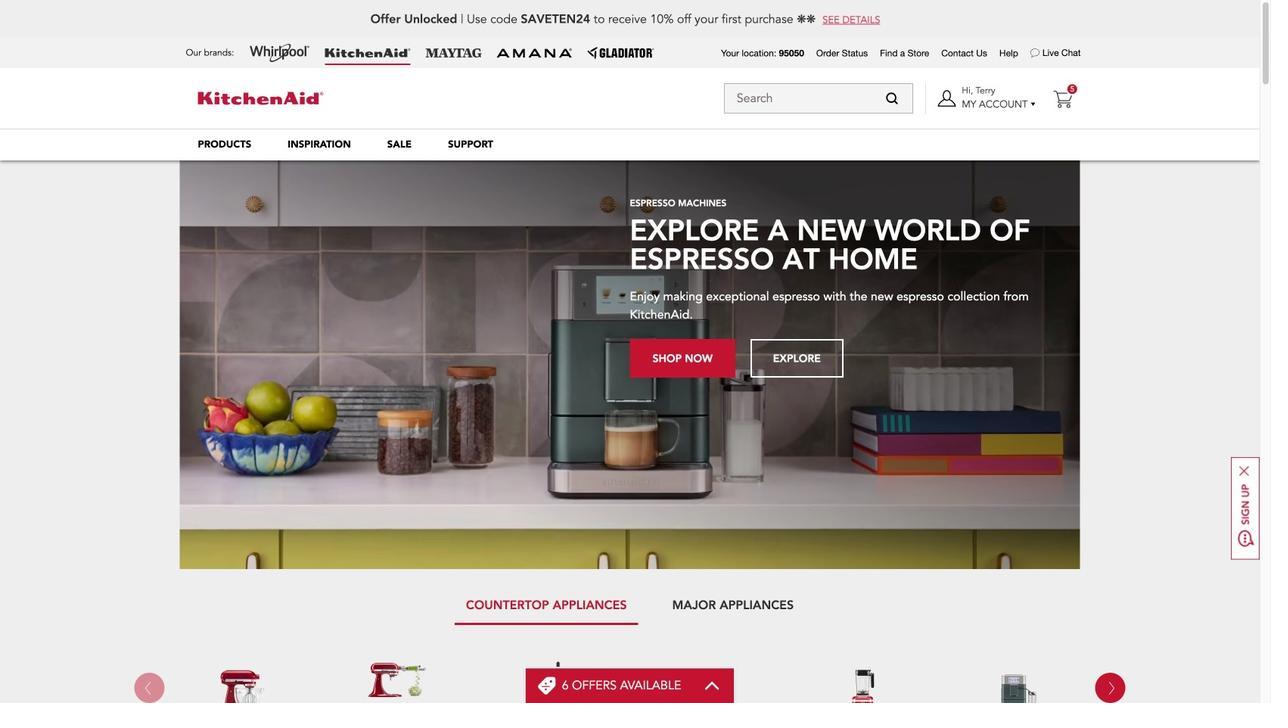 Task type: vqa. For each thing, say whether or not it's contained in the screenshot.
the leftmost your
no



Task type: locate. For each thing, give the bounding box(es) containing it.
0 horizontal spatial kitchenaid image
[[198, 92, 324, 105]]

1 previous image from the left
[[139, 678, 157, 698]]

a kitchenaid® food processor. image
[[677, 668, 738, 703]]

tab list
[[180, 584, 1080, 625]]

kitchenaid image
[[325, 48, 411, 58], [198, 92, 324, 105]]

a kitchenaid® stand mixer. image
[[212, 668, 272, 703]]

1 horizontal spatial previous image
[[1103, 678, 1122, 698]]

Search search field
[[724, 83, 913, 114]]

gladiator_grey image
[[588, 47, 654, 59]]

inspiration element
[[288, 138, 351, 151]]

previous image
[[139, 678, 157, 698], [1103, 678, 1122, 698]]

0 vertical spatial kitchenaid image
[[325, 48, 411, 58]]

menu
[[180, 129, 1080, 160]]

0 horizontal spatial previous image
[[139, 678, 157, 698]]

a kitchenaid® espresso machine. image
[[988, 668, 1048, 703]]

1 vertical spatial kitchenaid image
[[198, 92, 324, 105]]

support element
[[448, 138, 493, 151]]

amana image
[[497, 48, 573, 58]]

a kitchenaid® blender. image
[[833, 668, 893, 703]]

maytag image
[[426, 48, 482, 58]]



Task type: describe. For each thing, give the bounding box(es) containing it.
whirlpool image
[[249, 44, 310, 62]]

products element
[[198, 138, 251, 151]]

1 horizontal spatial kitchenaid image
[[325, 48, 411, 58]]

a kitchenaid® stand mixer with a spiralizer attachment. image
[[367, 655, 428, 703]]

a set of three kitchenaid go™ cordless appliances. image
[[522, 656, 583, 703]]

sale element
[[387, 138, 412, 151]]

2 previous image from the left
[[1103, 678, 1122, 698]]

close image
[[1240, 466, 1250, 476]]



